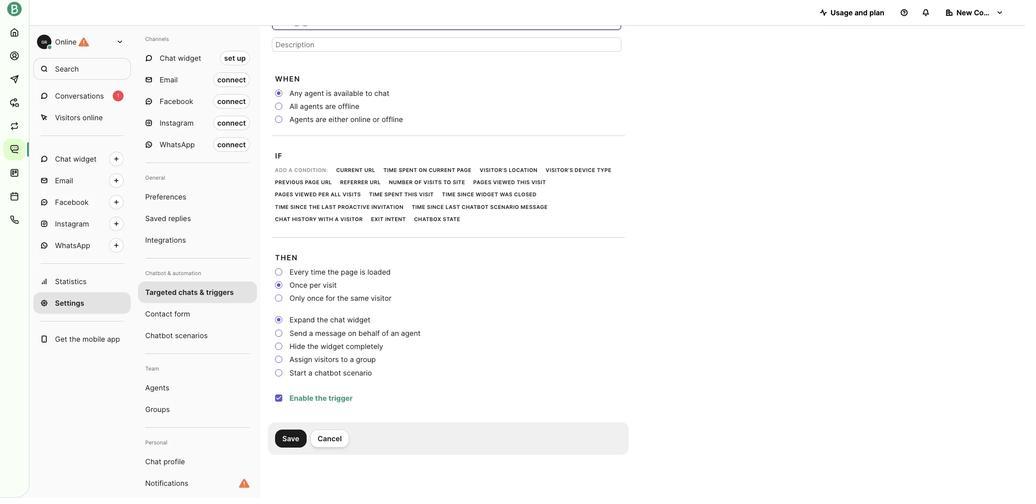 Task type: vqa. For each thing, say whether or not it's contained in the screenshot.


Task type: locate. For each thing, give the bounding box(es) containing it.
1 vertical spatial chatbot
[[315, 369, 341, 378]]

chats
[[178, 288, 198, 297]]

0 vertical spatial agent
[[305, 89, 324, 98]]

visitors online
[[55, 113, 103, 122]]

visit inside pages viewed this visit button
[[532, 180, 546, 186]]

set up
[[224, 54, 246, 63]]

targeted chats & triggers
[[145, 288, 234, 297]]

1 vertical spatial page
[[305, 180, 320, 186]]

exit intent
[[371, 216, 406, 223]]

since for the
[[290, 204, 307, 210]]

url right referrer
[[370, 180, 381, 186]]

integrations link
[[138, 230, 257, 251]]

pages
[[473, 180, 492, 186], [275, 192, 293, 198]]

a left group
[[350, 356, 354, 365]]

on left "behalf" at bottom
[[348, 329, 357, 338]]

0 horizontal spatial visitor's
[[480, 167, 507, 173]]

facebook
[[160, 97, 193, 106], [55, 198, 89, 207]]

the right time
[[328, 268, 339, 277]]

agents for agents are either online or offline
[[290, 115, 314, 124]]

2 horizontal spatial to
[[444, 180, 451, 186]]

of down time spent on current page button
[[414, 180, 422, 186]]

visitor
[[340, 216, 363, 223], [371, 294, 392, 303]]

1 horizontal spatial chat widget
[[160, 54, 201, 63]]

proactive
[[338, 204, 370, 210]]

integrations
[[145, 236, 186, 245]]

widget up email link
[[73, 155, 97, 164]]

chatbot for chatbot & automation
[[145, 270, 166, 277]]

last up state on the left of page
[[446, 204, 460, 210]]

offline
[[338, 102, 359, 111], [382, 115, 403, 124]]

1 vertical spatial of
[[382, 329, 389, 338]]

device
[[575, 167, 596, 173]]

page up only once for the same visitor
[[341, 268, 358, 277]]

team
[[145, 366, 159, 373]]

pages viewed per all visits button
[[272, 190, 364, 201]]

this down number on the left top of page
[[405, 192, 418, 198]]

viewed inside the 'pages viewed per all visits' button
[[295, 192, 317, 198]]

1 horizontal spatial email
[[160, 75, 178, 84]]

per
[[319, 192, 329, 198], [310, 281, 321, 290]]

chat profile link
[[138, 452, 257, 473]]

chatbot inside 'button'
[[462, 204, 489, 210]]

email down channels
[[160, 75, 178, 84]]

offline down available
[[338, 102, 359, 111]]

previous page url
[[275, 180, 332, 186]]

spent up 'invitation'
[[385, 192, 403, 198]]

1 vertical spatial to
[[444, 180, 451, 186]]

to right available
[[365, 89, 372, 98]]

1 vertical spatial viewed
[[295, 192, 317, 198]]

visitor's inside visitor's device type button
[[546, 167, 573, 173]]

state
[[443, 216, 460, 223]]

0 vertical spatial chatbot
[[145, 270, 166, 277]]

for
[[326, 294, 335, 303]]

on up number of visits to site
[[419, 167, 427, 173]]

visitor's left device
[[546, 167, 573, 173]]

agents
[[300, 102, 323, 111]]

0 horizontal spatial scenario
[[343, 369, 372, 378]]

the right expand in the left of the page
[[317, 316, 328, 325]]

1 horizontal spatial scenario
[[490, 204, 519, 210]]

1 chatbot from the top
[[145, 270, 166, 277]]

0 vertical spatial are
[[325, 102, 336, 111]]

0 horizontal spatial viewed
[[295, 192, 317, 198]]

a right send
[[309, 329, 313, 338]]

agents link
[[138, 378, 257, 399]]

visitor's location button
[[477, 165, 541, 176]]

intent
[[385, 216, 406, 223]]

agents
[[290, 115, 314, 124], [145, 384, 169, 393]]

visitor's inside visitor's location button
[[480, 167, 507, 173]]

this
[[517, 180, 530, 186], [405, 192, 418, 198]]

message
[[521, 204, 548, 210], [315, 329, 346, 338]]

a right with
[[335, 216, 339, 223]]

url up pages viewed per all visits
[[321, 180, 332, 186]]

1 horizontal spatial agents
[[290, 115, 314, 124]]

on inside button
[[419, 167, 427, 173]]

0 horizontal spatial agents
[[145, 384, 169, 393]]

company
[[974, 8, 1008, 17]]

on
[[419, 167, 427, 173], [348, 329, 357, 338]]

1 vertical spatial chatbot
[[145, 332, 173, 341]]

0 horizontal spatial whatsapp
[[55, 241, 90, 250]]

chat up or at the top of page
[[374, 89, 389, 98]]

chatbot down time since widget was closed button
[[462, 204, 489, 210]]

offline right or at the top of page
[[382, 115, 403, 124]]

0 vertical spatial visitor
[[340, 216, 363, 223]]

chatbot
[[145, 270, 166, 277], [145, 332, 173, 341]]

chat profile
[[145, 458, 185, 467]]

0 vertical spatial instagram
[[160, 119, 194, 128]]

2 vertical spatial to
[[341, 356, 348, 365]]

pages viewed this visit
[[473, 180, 546, 186]]

agents down team
[[145, 384, 169, 393]]

url
[[364, 167, 375, 173], [321, 180, 332, 186], [370, 180, 381, 186]]

available
[[334, 89, 363, 98]]

0 horizontal spatial chat
[[330, 316, 345, 325]]

exit
[[371, 216, 384, 223]]

last
[[322, 204, 336, 210], [446, 204, 460, 210]]

scenario
[[490, 204, 519, 210], [343, 369, 372, 378]]

per left all
[[319, 192, 329, 198]]

up
[[237, 54, 246, 63]]

1 vertical spatial chat
[[330, 316, 345, 325]]

1 vertical spatial is
[[360, 268, 365, 277]]

widget up time since last chatbot scenario message
[[476, 192, 498, 198]]

visits up proactive
[[343, 192, 361, 198]]

are up either
[[325, 102, 336, 111]]

chat down personal
[[145, 458, 161, 467]]

notifications link
[[138, 473, 257, 495]]

agent right an
[[401, 329, 421, 338]]

scenario down group
[[343, 369, 372, 378]]

are
[[325, 102, 336, 111], [316, 115, 327, 124]]

1 vertical spatial visitor
[[371, 294, 392, 303]]

visit
[[532, 180, 546, 186], [419, 192, 434, 198], [323, 281, 337, 290]]

1 last from the left
[[322, 204, 336, 210]]

enable the trigger
[[290, 394, 353, 403]]

since up chatbox state
[[427, 204, 444, 210]]

chat widget up email link
[[55, 155, 97, 164]]

visit down number of visits to site button
[[419, 192, 434, 198]]

time for time spent on current page
[[384, 167, 397, 173]]

&
[[168, 270, 171, 277], [200, 288, 204, 297]]

0 horizontal spatial visitor
[[340, 216, 363, 223]]

once
[[307, 294, 324, 303]]

to inside button
[[444, 180, 451, 186]]

per up once
[[310, 281, 321, 290]]

time down site
[[442, 192, 456, 198]]

group
[[356, 356, 376, 365]]

& right the chats
[[200, 288, 204, 297]]

chat widget down channels
[[160, 54, 201, 63]]

1 horizontal spatial of
[[414, 180, 422, 186]]

1 horizontal spatial this
[[517, 180, 530, 186]]

page up site
[[457, 167, 472, 173]]

visits down time spent on current page button
[[424, 180, 442, 186]]

time inside 'button'
[[412, 204, 426, 210]]

app
[[107, 335, 120, 344]]

agents are either online or offline
[[290, 115, 403, 124]]

0 vertical spatial spent
[[399, 167, 417, 173]]

whatsapp up general in the top of the page
[[160, 140, 195, 149]]

profile
[[163, 458, 185, 467]]

chat inside "chat profile" link
[[145, 458, 161, 467]]

pages viewed this visit button
[[470, 178, 549, 188]]

this for spent
[[405, 192, 418, 198]]

pages viewed per all visits
[[275, 192, 361, 198]]

2 horizontal spatial since
[[457, 192, 474, 198]]

url for current url
[[364, 167, 375, 173]]

1 horizontal spatial offline
[[382, 115, 403, 124]]

since inside button
[[457, 192, 474, 198]]

chat left history
[[275, 216, 291, 223]]

of
[[414, 180, 422, 186], [382, 329, 389, 338]]

time for time spent this visit
[[369, 192, 383, 198]]

0 vertical spatial on
[[419, 167, 427, 173]]

0 horizontal spatial offline
[[338, 102, 359, 111]]

the
[[309, 204, 320, 210], [328, 268, 339, 277], [337, 294, 349, 303], [317, 316, 328, 325], [69, 335, 80, 344], [307, 342, 319, 351], [315, 394, 327, 403]]

page up pages viewed per all visits
[[305, 180, 320, 186]]

form
[[174, 310, 190, 319]]

Description text field
[[272, 37, 622, 52]]

2 horizontal spatial visit
[[532, 180, 546, 186]]

0 vertical spatial per
[[319, 192, 329, 198]]

1 horizontal spatial facebook
[[160, 97, 193, 106]]

scenario down was
[[490, 204, 519, 210]]

0 horizontal spatial this
[[405, 192, 418, 198]]

0 vertical spatial chat widget
[[160, 54, 201, 63]]

a
[[335, 216, 339, 223], [309, 329, 313, 338], [350, 356, 354, 365], [308, 369, 313, 378]]

visitor right same on the left bottom
[[371, 294, 392, 303]]

chatbot down visitors
[[315, 369, 341, 378]]

is left loaded
[[360, 268, 365, 277]]

a right the start
[[308, 369, 313, 378]]

visitor's location
[[480, 167, 538, 173]]

every
[[290, 268, 309, 277]]

time up number on the left top of page
[[384, 167, 397, 173]]

0 vertical spatial email
[[160, 75, 178, 84]]

viewed up was
[[493, 180, 515, 186]]

0 horizontal spatial chat widget
[[55, 155, 97, 164]]

online
[[55, 37, 77, 46]]

0 horizontal spatial page
[[305, 180, 320, 186]]

time inside button
[[275, 204, 289, 210]]

1 horizontal spatial visit
[[419, 192, 434, 198]]

2 visitor's from the left
[[546, 167, 573, 173]]

same
[[351, 294, 369, 303]]

1 vertical spatial per
[[310, 281, 321, 290]]

1 horizontal spatial visitor
[[371, 294, 392, 303]]

pages down previous on the top of page
[[275, 192, 293, 198]]

all
[[290, 102, 298, 111]]

time down previous on the top of page
[[275, 204, 289, 210]]

1 horizontal spatial chat
[[374, 89, 389, 98]]

since inside button
[[290, 204, 307, 210]]

1 vertical spatial message
[[315, 329, 346, 338]]

1 vertical spatial this
[[405, 192, 418, 198]]

time since the last proactive invitation button
[[272, 202, 407, 213]]

0 horizontal spatial pages
[[275, 192, 293, 198]]

chatbot scenarios
[[145, 332, 208, 341]]

0 vertical spatial visits
[[424, 180, 442, 186]]

connect for instagram
[[217, 119, 246, 128]]

chat down only once for the same visitor
[[330, 316, 345, 325]]

whatsapp down instagram link
[[55, 241, 90, 250]]

to left site
[[444, 180, 451, 186]]

expand
[[290, 316, 315, 325]]

to down hide the widget completely
[[341, 356, 348, 365]]

0 vertical spatial offline
[[338, 102, 359, 111]]

1 vertical spatial whatsapp
[[55, 241, 90, 250]]

0 horizontal spatial email
[[55, 176, 73, 185]]

contact
[[145, 310, 172, 319]]

message down expand the chat widget
[[315, 329, 346, 338]]

0 horizontal spatial visits
[[343, 192, 361, 198]]

0 vertical spatial this
[[517, 180, 530, 186]]

spent up number on the left top of page
[[399, 167, 417, 173]]

1 horizontal spatial page
[[341, 268, 358, 277]]

pages up time since widget was closed
[[473, 180, 492, 186]]

chatbot up targeted
[[145, 270, 166, 277]]

this down the location
[[517, 180, 530, 186]]

visitor's
[[480, 167, 507, 173], [546, 167, 573, 173]]

viewed down previous page url button
[[295, 192, 317, 198]]

any
[[290, 89, 303, 98]]

agent up agents
[[305, 89, 324, 98]]

1 vertical spatial visit
[[419, 192, 434, 198]]

1 vertical spatial scenario
[[343, 369, 372, 378]]

or
[[373, 115, 380, 124]]

1 vertical spatial email
[[55, 176, 73, 185]]

visit up closed on the right
[[532, 180, 546, 186]]

groups link
[[138, 399, 257, 421]]

0 vertical spatial pages
[[473, 180, 492, 186]]

chat up email link
[[55, 155, 71, 164]]

since inside 'button'
[[427, 204, 444, 210]]

url up "referrer url"
[[364, 167, 375, 173]]

visitor down proactive
[[340, 216, 363, 223]]

widget inside chat widget link
[[73, 155, 97, 164]]

0 vertical spatial whatsapp
[[160, 140, 195, 149]]

preferences
[[145, 193, 186, 202]]

time up chatbox at the left top
[[412, 204, 426, 210]]

last up with
[[322, 204, 336, 210]]

whatsapp
[[160, 140, 195, 149], [55, 241, 90, 250]]

visitors
[[314, 356, 339, 365]]

1 horizontal spatial viewed
[[493, 180, 515, 186]]

time
[[384, 167, 397, 173], [369, 192, 383, 198], [442, 192, 456, 198], [275, 204, 289, 210], [412, 204, 426, 210]]

pages for pages viewed per all visits
[[275, 192, 293, 198]]

the right enable
[[315, 394, 327, 403]]

number
[[389, 180, 413, 186]]

4 connect from the top
[[217, 140, 246, 149]]

viewed inside pages viewed this visit button
[[493, 180, 515, 186]]

0 vertical spatial of
[[414, 180, 422, 186]]

visitor's up pages viewed this visit at the top of the page
[[480, 167, 507, 173]]

1 visitor's from the left
[[480, 167, 507, 173]]

time since the last proactive invitation
[[275, 204, 404, 210]]

site
[[453, 180, 465, 186]]

url for referrer url
[[370, 180, 381, 186]]

0 vertical spatial scenario
[[490, 204, 519, 210]]

0 vertical spatial agents
[[290, 115, 314, 124]]

of inside button
[[414, 180, 422, 186]]

usage and plan
[[831, 8, 885, 17]]

visit up for
[[323, 281, 337, 290]]

time up 'invitation'
[[369, 192, 383, 198]]

0 horizontal spatial of
[[382, 329, 389, 338]]

is up the all agents are offline
[[326, 89, 332, 98]]

connect
[[217, 75, 246, 84], [217, 97, 246, 106], [217, 119, 246, 128], [217, 140, 246, 149]]

online left or at the top of page
[[350, 115, 371, 124]]

referrer url button
[[337, 178, 384, 188]]

when
[[275, 74, 300, 83]]

2 last from the left
[[446, 204, 460, 210]]

preferences link
[[138, 186, 257, 208]]

0 vertical spatial message
[[521, 204, 548, 210]]

0 horizontal spatial since
[[290, 204, 307, 210]]

with
[[318, 216, 333, 223]]

0 vertical spatial viewed
[[493, 180, 515, 186]]

chatbot down the contact
[[145, 332, 173, 341]]

& left automation
[[168, 270, 171, 277]]

visit for pages viewed this visit
[[532, 180, 546, 186]]

1 horizontal spatial is
[[360, 268, 365, 277]]

1 vertical spatial instagram
[[55, 220, 89, 229]]

1 horizontal spatial pages
[[473, 180, 492, 186]]

all
[[331, 192, 341, 198]]

per inside button
[[319, 192, 329, 198]]

0 horizontal spatial facebook
[[55, 198, 89, 207]]

1 horizontal spatial since
[[427, 204, 444, 210]]

1 horizontal spatial to
[[365, 89, 372, 98]]

personal
[[145, 440, 167, 447]]

0 vertical spatial page
[[457, 167, 472, 173]]

1 vertical spatial pages
[[275, 192, 293, 198]]

1 connect from the top
[[217, 75, 246, 84]]

the down the 'pages viewed per all visits' button
[[309, 204, 320, 210]]

email up facebook link
[[55, 176, 73, 185]]

1 horizontal spatial message
[[521, 204, 548, 210]]

0 horizontal spatial instagram
[[55, 220, 89, 229]]

0 vertical spatial is
[[326, 89, 332, 98]]

2 horizontal spatial page
[[457, 167, 472, 173]]

2 chatbot from the top
[[145, 332, 173, 341]]

of left an
[[382, 329, 389, 338]]

visit inside time spent this visit button
[[419, 192, 434, 198]]

behalf
[[359, 329, 380, 338]]

online right visitors
[[82, 113, 103, 122]]

0 horizontal spatial last
[[322, 204, 336, 210]]

message down closed on the right
[[521, 204, 548, 210]]

chatbot
[[462, 204, 489, 210], [315, 369, 341, 378]]

are down the all agents are offline
[[316, 115, 327, 124]]

since down site
[[457, 192, 474, 198]]

2 connect from the top
[[217, 97, 246, 106]]

search link
[[33, 58, 131, 80]]

since up history
[[290, 204, 307, 210]]

1 horizontal spatial on
[[419, 167, 427, 173]]

agents down "all"
[[290, 115, 314, 124]]

1 vertical spatial agent
[[401, 329, 421, 338]]

mobile
[[82, 335, 105, 344]]

1 vertical spatial spent
[[385, 192, 403, 198]]

3 connect from the top
[[217, 119, 246, 128]]

triggers
[[206, 288, 234, 297]]



Task type: describe. For each thing, give the bounding box(es) containing it.
time
[[311, 268, 326, 277]]

1 vertical spatial chat widget
[[55, 155, 97, 164]]

search
[[55, 65, 79, 74]]

trigger
[[329, 394, 353, 403]]

groups
[[145, 406, 170, 415]]

scenario inside 'button'
[[490, 204, 519, 210]]

viewed for this
[[493, 180, 515, 186]]

contact form link
[[138, 304, 257, 325]]

chat history with a visitor
[[275, 216, 363, 223]]

channels
[[145, 36, 169, 42]]

the inside button
[[309, 204, 320, 210]]

2 vertical spatial page
[[341, 268, 358, 277]]

replies
[[168, 214, 191, 223]]

referrer url
[[340, 180, 381, 186]]

last inside button
[[322, 204, 336, 210]]

get the mobile app
[[55, 335, 120, 344]]

connect for whatsapp
[[217, 140, 246, 149]]

message inside time since last chatbot scenario message 'button'
[[521, 204, 548, 210]]

saved replies link
[[138, 208, 257, 230]]

the right get
[[69, 335, 80, 344]]

0 horizontal spatial on
[[348, 329, 357, 338]]

get
[[55, 335, 67, 344]]

time since widget was closed button
[[439, 190, 540, 201]]

the right for
[[337, 294, 349, 303]]

visitor's device type
[[546, 167, 612, 173]]

0 horizontal spatial to
[[341, 356, 348, 365]]

0 vertical spatial to
[[365, 89, 372, 98]]

current
[[336, 167, 363, 173]]

1 vertical spatial offline
[[382, 115, 403, 124]]

visitor inside button
[[340, 216, 363, 223]]

plan
[[870, 8, 885, 17]]

0 horizontal spatial online
[[82, 113, 103, 122]]

connect for email
[[217, 75, 246, 84]]

chat down channels
[[160, 54, 176, 63]]

was
[[500, 192, 513, 198]]

chat widget link
[[33, 148, 131, 170]]

once
[[290, 281, 308, 290]]

chat inside chat history with a visitor button
[[275, 216, 291, 223]]

type
[[597, 167, 612, 173]]

usage and plan button
[[813, 4, 892, 22]]

hide
[[290, 342, 305, 351]]

widget inside time since widget was closed button
[[476, 192, 498, 198]]

expand the chat widget
[[290, 316, 371, 325]]

previous
[[275, 180, 303, 186]]

0 horizontal spatial is
[[326, 89, 332, 98]]

cancel button
[[310, 430, 349, 448]]

send a message on behalf of an agent
[[290, 329, 421, 338]]

visitor's device type button
[[543, 165, 615, 176]]

email link
[[33, 170, 131, 192]]

last inside 'button'
[[446, 204, 460, 210]]

time for time since last chatbot scenario message
[[412, 204, 426, 210]]

1 vertical spatial are
[[316, 115, 327, 124]]

time since last chatbot scenario message
[[412, 204, 548, 210]]

automation
[[173, 270, 201, 277]]

this for viewed
[[517, 180, 530, 186]]

time spent on current page button
[[381, 165, 475, 176]]

chatbot scenarios link
[[138, 325, 257, 347]]

send
[[290, 329, 307, 338]]

1
[[117, 92, 119, 99]]

visitor's for visitor's location
[[480, 167, 507, 173]]

1 horizontal spatial agent
[[401, 329, 421, 338]]

targeted chats & triggers link
[[138, 282, 257, 304]]

exit intent button
[[368, 215, 409, 225]]

start
[[290, 369, 306, 378]]

new company button
[[939, 4, 1011, 22]]

usage
[[831, 8, 853, 17]]

since for widget
[[457, 192, 474, 198]]

widget up assign visitors to a group
[[321, 342, 344, 351]]

agents for agents
[[145, 384, 169, 393]]

set
[[224, 54, 235, 63]]

new
[[957, 8, 972, 17]]

visitor's for visitor's device type
[[546, 167, 573, 173]]

a inside chat history with a visitor button
[[335, 216, 339, 223]]

visitors
[[55, 113, 80, 122]]

cancel
[[318, 435, 342, 444]]

settings link
[[33, 293, 131, 314]]

visit for time spent this visit
[[419, 192, 434, 198]]

time since widget was closed
[[442, 192, 537, 198]]

chatbot for chatbot scenarios
[[145, 332, 173, 341]]

any agent is available to chat
[[290, 89, 389, 98]]

settings
[[55, 299, 84, 308]]

0 vertical spatial &
[[168, 270, 171, 277]]

widget left set
[[178, 54, 201, 63]]

once per visit
[[290, 281, 337, 290]]

then
[[275, 253, 298, 263]]

current url button
[[333, 165, 378, 176]]

time spent this visit
[[369, 192, 434, 198]]

chat inside chat widget link
[[55, 155, 71, 164]]

widget up send a message on behalf of an agent
[[347, 316, 371, 325]]

time for time since the last proactive invitation
[[275, 204, 289, 210]]

0 vertical spatial facebook
[[160, 97, 193, 106]]

1 horizontal spatial whatsapp
[[160, 140, 195, 149]]

viewed for per
[[295, 192, 317, 198]]

1 vertical spatial visits
[[343, 192, 361, 198]]

scenarios
[[175, 332, 208, 341]]

connect for facebook
[[217, 97, 246, 106]]

time spent this visit button
[[366, 190, 437, 201]]

previous page url button
[[272, 178, 335, 188]]

visitors online link
[[33, 107, 131, 129]]

assign
[[290, 356, 312, 365]]

since for last
[[427, 204, 444, 210]]

2 vertical spatial visit
[[323, 281, 337, 290]]

time for time since widget was closed
[[442, 192, 456, 198]]

location
[[509, 167, 538, 173]]

saved replies
[[145, 214, 191, 223]]

0 horizontal spatial chatbot
[[315, 369, 341, 378]]

an
[[391, 329, 399, 338]]

1 horizontal spatial visits
[[424, 180, 442, 186]]

spent for this
[[385, 192, 403, 198]]

the right hide
[[307, 342, 319, 351]]

every time the page is loaded
[[290, 268, 391, 277]]

time spent on current page
[[384, 167, 472, 173]]

0 vertical spatial chat
[[374, 89, 389, 98]]

1 horizontal spatial &
[[200, 288, 204, 297]]

instagram link
[[33, 213, 131, 235]]

number of visits to site
[[389, 180, 465, 186]]

current
[[429, 167, 456, 173]]

chatbox state
[[414, 216, 460, 223]]

get the mobile app link
[[33, 329, 131, 351]]

chatbot & automation
[[145, 270, 201, 277]]

statistics link
[[33, 271, 131, 293]]

current url
[[336, 167, 375, 173]]

1 horizontal spatial online
[[350, 115, 371, 124]]

spent for on
[[399, 167, 417, 173]]

new company
[[957, 8, 1008, 17]]

0 horizontal spatial message
[[315, 329, 346, 338]]

facebook link
[[33, 192, 131, 213]]

all agents are offline
[[290, 102, 359, 111]]

1 horizontal spatial instagram
[[160, 119, 194, 128]]

pages for pages viewed this visit
[[473, 180, 492, 186]]

chat history with a visitor button
[[272, 215, 366, 225]]

general
[[145, 175, 165, 181]]



